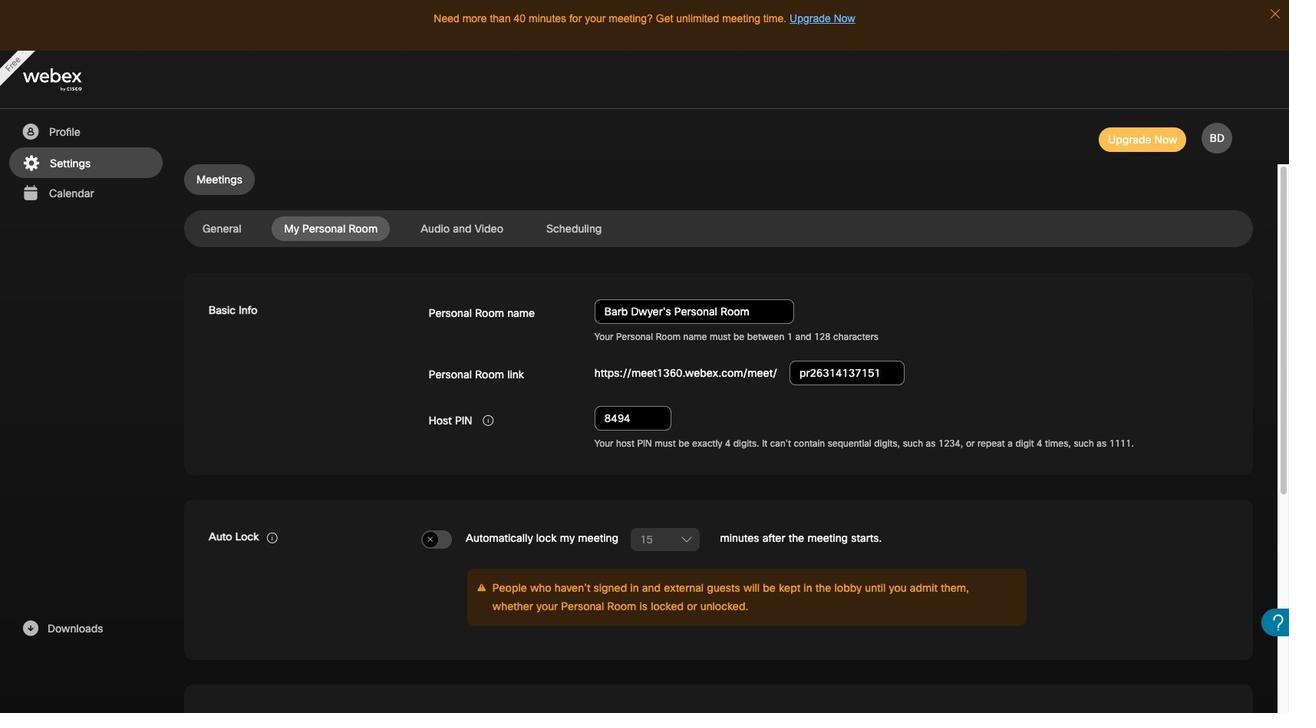 Task type: vqa. For each thing, say whether or not it's contained in the screenshot.
mds settings_filled image
yes



Task type: describe. For each thing, give the bounding box(es) containing it.
cisco webex image
[[23, 69, 115, 92]]



Task type: locate. For each thing, give the bounding box(es) containing it.
1 vertical spatial tab list
[[184, 216, 1253, 241]]

mds content download_filled image
[[21, 619, 40, 638]]

mds people circle_filled image
[[21, 123, 40, 141]]

0 vertical spatial tab list
[[184, 164, 1253, 195]]

1 tab list from the top
[[184, 164, 1253, 195]]

2 tab list from the top
[[184, 216, 1253, 241]]

alert
[[595, 332, 1229, 344]]

mds cancel_bold image
[[427, 535, 434, 545]]

mds meetings_filled image
[[21, 184, 40, 203]]

None text field
[[595, 299, 794, 324], [790, 361, 905, 385], [595, 406, 672, 431], [595, 299, 794, 324], [790, 361, 905, 385], [595, 406, 672, 431]]

banner
[[0, 51, 1290, 109]]

tab list
[[184, 164, 1253, 195], [184, 216, 1253, 241]]

mds settings_filled image
[[21, 154, 41, 173]]



